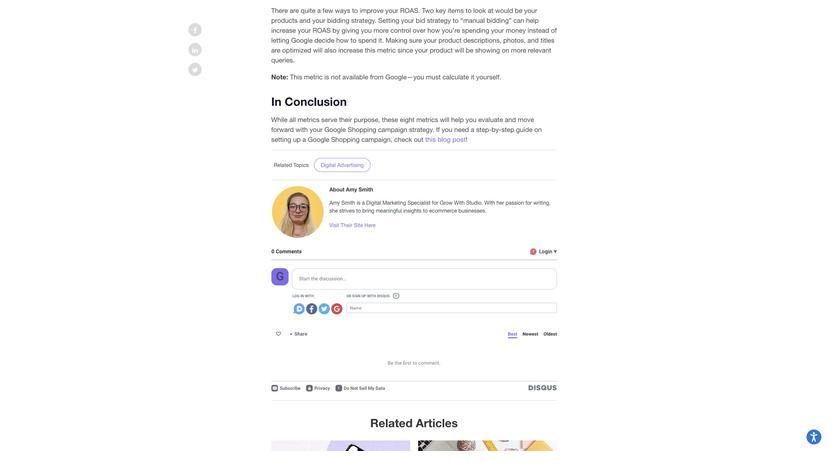 Task type: locate. For each thing, give the bounding box(es) containing it.
campaign
[[378, 126, 408, 133]]

1 vertical spatial amy
[[330, 200, 340, 206]]

for
[[432, 200, 439, 206], [526, 200, 532, 206]]

metric right this on the left top
[[304, 73, 323, 81]]

how down by
[[337, 36, 349, 44]]

out
[[414, 136, 424, 143]]

descriptions,
[[464, 36, 502, 44]]

1 vertical spatial on
[[535, 126, 542, 133]]

strategy. up out
[[409, 126, 435, 133]]

1 vertical spatial strategy.
[[409, 126, 435, 133]]

writing,
[[534, 200, 551, 206]]

2 horizontal spatial will
[[455, 46, 464, 54]]

is down about amy smith
[[357, 200, 361, 206]]

2 for from the left
[[526, 200, 532, 206]]

0 vertical spatial product
[[439, 36, 462, 44]]

this right out
[[426, 136, 436, 143]]

1 vertical spatial metric
[[304, 73, 323, 81]]

with
[[296, 126, 308, 133]]

2 horizontal spatial and
[[528, 36, 539, 44]]

spend
[[359, 36, 377, 44]]

0 horizontal spatial increase
[[271, 26, 296, 34]]

1 horizontal spatial and
[[505, 116, 516, 123]]

are down letting on the top
[[271, 46, 281, 54]]

0 horizontal spatial be
[[466, 46, 474, 54]]

1 horizontal spatial on
[[535, 126, 542, 133]]

0 horizontal spatial and
[[300, 16, 311, 24]]

you up need
[[466, 116, 477, 123]]

1 horizontal spatial how
[[428, 26, 440, 34]]

to down giving
[[351, 36, 357, 44]]

making
[[386, 36, 408, 44]]

meaningful
[[376, 208, 402, 214]]

there are quite a few ways to improve your roas. two key items to look at would be your products and your bidding strategy. setting your bid strategy to "manual bidding" can help increase your roas by giving you more control over how you're spending your money instead of letting google decide how to spend it. making sure your product descriptions, photos, and titles are optimized will also increase this metric since your product will be showing on more relevant queries.
[[271, 7, 557, 64]]

with left her
[[485, 200, 496, 206]]

1 horizontal spatial will
[[440, 116, 450, 123]]

0 vertical spatial smith
[[359, 186, 373, 193]]

metrics up the with
[[298, 116, 320, 123]]

more
[[374, 26, 389, 34], [512, 46, 527, 54]]

0 horizontal spatial will
[[313, 46, 323, 54]]

0 horizontal spatial you
[[361, 26, 372, 34]]

step-
[[477, 126, 492, 133]]

increase down products
[[271, 26, 296, 34]]

increase down spend
[[339, 46, 363, 54]]

with right grow
[[454, 200, 465, 206]]

be
[[515, 7, 523, 14], [466, 46, 474, 54]]

0 horizontal spatial metric
[[304, 73, 323, 81]]

your down bidding"
[[491, 26, 504, 34]]

their inside while all metrics serve their purpose, these eight metrics will help you evaluate and move forward with your google shopping campaign strategy. if you need a step-by-step guide on setting up a google shopping campaign, check out
[[339, 116, 352, 123]]

is inside amy smith is a digital marketing specialist for grow with studio. with her passion for writing, she strives to bring meaningful insights to ecommerce businesses.
[[357, 200, 361, 206]]

metric down it.
[[378, 46, 396, 54]]

1 horizontal spatial with
[[485, 200, 496, 206]]

0 vertical spatial related
[[274, 162, 292, 168]]

related
[[274, 162, 292, 168], [371, 416, 413, 430]]

1 for from the left
[[432, 200, 439, 206]]

in
[[271, 95, 282, 108]]

1 horizontal spatial for
[[526, 200, 532, 206]]

0 horizontal spatial on
[[502, 46, 510, 54]]

1 horizontal spatial more
[[512, 46, 527, 54]]

0 vertical spatial help
[[527, 16, 539, 24]]

is left not
[[325, 73, 329, 81]]

in conclusion
[[271, 95, 347, 108]]

available
[[343, 73, 369, 81]]

metrics up if
[[417, 116, 438, 123]]

1 horizontal spatial is
[[357, 200, 361, 206]]

on inside there are quite a few ways to improve your roas. two key items to look at would be your products and your bidding strategy. setting your bid strategy to "manual bidding" can help increase your roas by giving you more control over how you're spending your money instead of letting google decide how to spend it. making sure your product descriptions, photos, and titles are optimized will also increase this metric since your product will be showing on more relevant queries.
[[502, 46, 510, 54]]

0 horizontal spatial amy
[[330, 200, 340, 206]]

help inside there are quite a few ways to improve your roas. two key items to look at would be your products and your bidding strategy. setting your bid strategy to "manual bidding" can help increase your roas by giving you more control over how you're spending your money instead of letting google decide how to spend it. making sure your product descriptions, photos, and titles are optimized will also increase this metric since your product will be showing on more relevant queries.
[[527, 16, 539, 24]]

1 horizontal spatial help
[[527, 16, 539, 24]]

help up the instead
[[527, 16, 539, 24]]

look
[[474, 7, 486, 14]]

"manual
[[461, 16, 485, 24]]

0 vertical spatial this
[[365, 46, 376, 54]]

0 vertical spatial you
[[361, 26, 372, 34]]

2 with from the left
[[485, 200, 496, 206]]

2 vertical spatial you
[[442, 126, 453, 133]]

1 horizontal spatial amy
[[346, 186, 357, 193]]

this down spend
[[365, 46, 376, 54]]

help inside while all metrics serve their purpose, these eight metrics will help you evaluate and move forward with your google shopping campaign strategy. if you need a step-by-step guide on setting up a google shopping campaign, check out
[[452, 116, 464, 123]]

1 vertical spatial more
[[512, 46, 527, 54]]

can
[[514, 16, 525, 24]]

0 horizontal spatial digital
[[321, 162, 336, 168]]

will down the decide
[[313, 46, 323, 54]]

your right sure
[[424, 36, 437, 44]]

increase
[[271, 26, 296, 34], [339, 46, 363, 54]]

amy
[[346, 186, 357, 193], [330, 200, 340, 206]]

0 vertical spatial and
[[300, 16, 311, 24]]

1 vertical spatial this
[[426, 136, 436, 143]]

money
[[506, 26, 526, 34]]

google down serve
[[325, 126, 346, 133]]

0 vertical spatial are
[[290, 7, 299, 14]]

guide
[[517, 126, 533, 133]]

0 horizontal spatial strategy.
[[351, 16, 377, 24]]

on right "guide"
[[535, 126, 542, 133]]

1 horizontal spatial this
[[426, 136, 436, 143]]

strategy. inside there are quite a few ways to improve your roas. two key items to look at would be your products and your bidding strategy. setting your bid strategy to "manual bidding" can help increase your roas by giving you more control over how you're spending your money instead of letting google decide how to spend it. making sure your product descriptions, photos, and titles are optimized will also increase this metric since your product will be showing on more relevant queries.
[[351, 16, 377, 24]]

be up can
[[515, 7, 523, 14]]

more down photos,
[[512, 46, 527, 54]]

to left bring
[[356, 208, 361, 214]]

setting
[[379, 16, 400, 24]]

on down photos,
[[502, 46, 510, 54]]

to right 'ways'
[[352, 7, 358, 14]]

0 horizontal spatial for
[[432, 200, 439, 206]]

smith inside amy smith is a digital marketing specialist for grow with studio. with her passion for writing, she strives to bring meaningful insights to ecommerce businesses.
[[342, 200, 355, 206]]

will
[[313, 46, 323, 54], [455, 46, 464, 54], [440, 116, 450, 123]]

will down you're
[[455, 46, 464, 54]]

1 horizontal spatial increase
[[339, 46, 363, 54]]

0 vertical spatial google
[[291, 36, 313, 44]]

giving
[[342, 26, 359, 34]]

0 vertical spatial strategy.
[[351, 16, 377, 24]]

metric
[[378, 46, 396, 54], [304, 73, 323, 81]]

purpose,
[[354, 116, 380, 123]]

1 horizontal spatial you
[[442, 126, 453, 133]]

a
[[318, 7, 321, 14], [471, 126, 475, 133], [303, 136, 306, 143], [362, 200, 365, 206]]

linkedin image
[[192, 47, 198, 54]]

0 horizontal spatial are
[[271, 46, 281, 54]]

be down descriptions,
[[466, 46, 474, 54]]

how down "strategy"
[[428, 26, 440, 34]]

1 horizontal spatial smith
[[359, 186, 373, 193]]

are
[[290, 7, 299, 14], [271, 46, 281, 54]]

about amy smith
[[330, 186, 373, 193]]

your up can
[[525, 7, 538, 14]]

0 vertical spatial be
[[515, 7, 523, 14]]

for left grow
[[432, 200, 439, 206]]

1 horizontal spatial digital
[[367, 200, 381, 206]]

1 vertical spatial and
[[528, 36, 539, 44]]

about
[[330, 186, 345, 193]]

digital up bring
[[367, 200, 381, 206]]

your
[[386, 7, 399, 14], [525, 7, 538, 14], [313, 16, 326, 24], [401, 16, 414, 24], [298, 26, 311, 34], [491, 26, 504, 34], [424, 36, 437, 44], [415, 46, 428, 54], [310, 126, 323, 133]]

shopping down serve
[[331, 136, 360, 143]]

for left writing,
[[526, 200, 532, 206]]

shopping down purpose,
[[348, 126, 377, 133]]

will up blog
[[440, 116, 450, 123]]

0 horizontal spatial metrics
[[298, 116, 320, 123]]

to down "items"
[[453, 16, 459, 24]]

their left site
[[341, 222, 353, 228]]

ways
[[335, 7, 350, 14]]

1 horizontal spatial metric
[[378, 46, 396, 54]]

1 horizontal spatial be
[[515, 7, 523, 14]]

1 metrics from the left
[[298, 116, 320, 123]]

0 vertical spatial amy
[[346, 186, 357, 193]]

open accessibe: accessibility options, statement and help image
[[811, 432, 818, 442]]

google right up
[[308, 136, 330, 143]]

it.
[[379, 36, 384, 44]]

studio.
[[467, 200, 483, 206]]

help up need
[[452, 116, 464, 123]]

digital inside "digital advertising" "link"
[[321, 162, 336, 168]]

bidding
[[327, 16, 350, 24]]

smith up "strives"
[[342, 200, 355, 206]]

product
[[439, 36, 462, 44], [430, 46, 453, 54]]

0 horizontal spatial this
[[365, 46, 376, 54]]

2 vertical spatial and
[[505, 116, 516, 123]]

0 vertical spatial digital
[[321, 162, 336, 168]]

to down specialist
[[423, 208, 428, 214]]

digital left advertising
[[321, 162, 336, 168]]

amy smith is a digital marketing specialist for grow with studio. with her passion for writing, she strives to bring meaningful insights to ecommerce businesses.
[[330, 200, 551, 214]]

your right the with
[[310, 126, 323, 133]]

1 vertical spatial is
[[357, 200, 361, 206]]

will inside while all metrics serve their purpose, these eight metrics will help you evaluate and move forward with your google shopping campaign strategy. if you need a step-by-step guide on setting up a google shopping campaign, check out
[[440, 116, 450, 123]]

strategy. down improve
[[351, 16, 377, 24]]

serve
[[322, 116, 337, 123]]

0 horizontal spatial is
[[325, 73, 329, 81]]

you're
[[442, 26, 460, 34]]

and up step
[[505, 116, 516, 123]]

are left quite
[[290, 7, 299, 14]]

1 vertical spatial related
[[371, 416, 413, 430]]

you inside there are quite a few ways to improve your roas. two key items to look at would be your products and your bidding strategy. setting your bid strategy to "manual bidding" can help increase your roas by giving you more control over how you're spending your money instead of letting google decide how to spend it. making sure your product descriptions, photos, and titles are optimized will also increase this metric since your product will be showing on more relevant queries.
[[361, 26, 372, 34]]

0 horizontal spatial with
[[454, 200, 465, 206]]

google up the optimized
[[291, 36, 313, 44]]

0 horizontal spatial related
[[274, 162, 292, 168]]

a up bring
[[362, 200, 365, 206]]

1 vertical spatial google
[[325, 126, 346, 133]]

strategy.
[[351, 16, 377, 24], [409, 126, 435, 133]]

is
[[325, 73, 329, 81], [357, 200, 361, 206]]

articles
[[416, 416, 458, 430]]

quite
[[301, 7, 316, 14]]

strategy. inside while all metrics serve their purpose, these eight metrics will help you evaluate and move forward with your google shopping campaign strategy. if you need a step-by-step guide on setting up a google shopping campaign, check out
[[409, 126, 435, 133]]

1 vertical spatial digital
[[367, 200, 381, 206]]

facebook image
[[193, 27, 197, 34]]

note:
[[271, 73, 288, 81]]

0 vertical spatial on
[[502, 46, 510, 54]]

eight
[[400, 116, 415, 123]]

smith
[[359, 186, 373, 193], [342, 200, 355, 206]]

a left the few
[[318, 7, 321, 14]]

0 vertical spatial is
[[325, 73, 329, 81]]

you right if
[[442, 126, 453, 133]]

amy up she
[[330, 200, 340, 206]]

related for related topics
[[274, 162, 292, 168]]

0 vertical spatial their
[[339, 116, 352, 123]]

1 vertical spatial help
[[452, 116, 464, 123]]

with
[[454, 200, 465, 206], [485, 200, 496, 206]]

amy right about
[[346, 186, 357, 193]]

specialist
[[408, 200, 431, 206]]

0 vertical spatial more
[[374, 26, 389, 34]]

and down the instead
[[528, 36, 539, 44]]

grow
[[440, 200, 453, 206]]

1 horizontal spatial are
[[290, 7, 299, 14]]

1 horizontal spatial metrics
[[417, 116, 438, 123]]

google
[[291, 36, 313, 44], [325, 126, 346, 133], [308, 136, 330, 143]]

you
[[361, 26, 372, 34], [466, 116, 477, 123], [442, 126, 453, 133]]

0 horizontal spatial how
[[337, 36, 349, 44]]

1 vertical spatial smith
[[342, 200, 355, 206]]

their right serve
[[339, 116, 352, 123]]

roas
[[313, 26, 331, 34]]

1 vertical spatial shopping
[[331, 136, 360, 143]]

twitter image
[[192, 67, 198, 73]]

your left roas in the left top of the page
[[298, 26, 311, 34]]

0 horizontal spatial help
[[452, 116, 464, 123]]

you up spend
[[361, 26, 372, 34]]

1 horizontal spatial related
[[371, 416, 413, 430]]

a inside there are quite a few ways to improve your roas. two key items to look at would be your products and your bidding strategy. setting your bid strategy to "manual bidding" can help increase your roas by giving you more control over how you're spending your money instead of letting google decide how to spend it. making sure your product descriptions, photos, and titles are optimized will also increase this metric since your product will be showing on more relevant queries.
[[318, 7, 321, 14]]

few
[[323, 7, 333, 14]]

campaign,
[[362, 136, 393, 143]]

smith up bring
[[359, 186, 373, 193]]

1 horizontal spatial strategy.
[[409, 126, 435, 133]]

0 vertical spatial metric
[[378, 46, 396, 54]]

1 vertical spatial how
[[337, 36, 349, 44]]

more up it.
[[374, 26, 389, 34]]

google—you
[[386, 73, 425, 81]]

0 horizontal spatial smith
[[342, 200, 355, 206]]

bid
[[416, 16, 426, 24]]

1 vertical spatial increase
[[339, 46, 363, 54]]

how
[[428, 26, 440, 34], [337, 36, 349, 44]]

1 vertical spatial you
[[466, 116, 477, 123]]

these
[[382, 116, 398, 123]]

and down quite
[[300, 16, 311, 24]]

visit their site here
[[330, 222, 376, 228]]



Task type: describe. For each thing, give the bounding box(es) containing it.
strives
[[340, 208, 355, 214]]

ecommerce
[[429, 208, 457, 214]]

roas.
[[400, 7, 420, 14]]

this
[[290, 73, 302, 81]]

digital advertising
[[321, 162, 364, 168]]

digital advertising link
[[314, 158, 371, 172]]

two
[[422, 7, 434, 14]]

insights
[[404, 208, 422, 214]]

site
[[354, 222, 363, 228]]

visit their site here link
[[330, 221, 376, 229]]

2 horizontal spatial you
[[466, 116, 477, 123]]

by
[[333, 26, 340, 34]]

queries.
[[271, 56, 295, 64]]

decide
[[315, 36, 335, 44]]

2 vertical spatial google
[[308, 136, 330, 143]]

0 vertical spatial shopping
[[348, 126, 377, 133]]

0 vertical spatial increase
[[271, 26, 296, 34]]

optimized
[[282, 46, 312, 54]]

a inside amy smith is a digital marketing specialist for grow with studio. with her passion for writing, she strives to bring meaningful insights to ecommerce businesses.
[[362, 200, 365, 206]]

and inside while all metrics serve their purpose, these eight metrics will help you evaluate and move forward with your google shopping campaign strategy. if you need a step-by-step guide on setting up a google shopping campaign, check out
[[505, 116, 516, 123]]

post
[[453, 136, 466, 143]]

letting
[[271, 36, 290, 44]]

titles
[[541, 36, 555, 44]]

not
[[331, 73, 341, 81]]

strategy
[[427, 16, 451, 24]]

this inside there are quite a few ways to improve your roas. two key items to look at would be your products and your bidding strategy. setting your bid strategy to "manual bidding" can help increase your roas by giving you more control over how you're spending your money instead of letting google decide how to spend it. making sure your product descriptions, photos, and titles are optimized will also increase this metric since your product will be showing on more relevant queries.
[[365, 46, 376, 54]]

digital inside amy smith is a digital marketing specialist for grow with studio. with her passion for writing, she strives to bring meaningful insights to ecommerce businesses.
[[367, 200, 381, 206]]

this blog post !
[[426, 136, 468, 143]]

metric inside there are quite a few ways to improve your roas. two key items to look at would be your products and your bidding strategy. setting your bid strategy to "manual bidding" can help increase your roas by giving you more control over how you're spending your money instead of letting google decide how to spend it. making sure your product descriptions, photos, and titles are optimized will also increase this metric since your product will be showing on more relevant queries.
[[378, 46, 396, 54]]

businesses.
[[459, 208, 487, 214]]

a right up
[[303, 136, 306, 143]]

improve
[[360, 7, 384, 14]]

items
[[448, 7, 464, 14]]

from
[[370, 73, 384, 81]]

1 with from the left
[[454, 200, 465, 206]]

control
[[391, 26, 411, 34]]

metric inside note: this metric is not available from google—you must calculate it yourself.
[[304, 73, 323, 81]]

over
[[413, 26, 426, 34]]

setting
[[271, 136, 291, 143]]

your down the roas.
[[401, 16, 414, 24]]

key
[[436, 7, 446, 14]]

amy inside amy smith is a digital marketing specialist for grow with studio. with her passion for writing, she strives to bring meaningful insights to ecommerce businesses.
[[330, 200, 340, 206]]

move
[[518, 116, 535, 123]]

by-
[[492, 126, 502, 133]]

of
[[551, 26, 557, 34]]

to up "manual
[[466, 7, 472, 14]]

related articles
[[371, 416, 458, 430]]

calculate
[[443, 73, 469, 81]]

your up roas in the left top of the page
[[313, 16, 326, 24]]

sure
[[410, 36, 422, 44]]

related for related articles
[[371, 416, 413, 430]]

passion
[[506, 200, 524, 206]]

while
[[271, 116, 288, 123]]

evaluate
[[479, 116, 503, 123]]

bring
[[363, 208, 375, 214]]

she
[[330, 208, 338, 214]]

is inside note: this metric is not available from google—you must calculate it yourself.
[[325, 73, 329, 81]]

if
[[437, 126, 440, 133]]

0 vertical spatial how
[[428, 26, 440, 34]]

on inside while all metrics serve their purpose, these eight metrics will help you evaluate and move forward with your google shopping campaign strategy. if you need a step-by-step guide on setting up a google shopping campaign, check out
[[535, 126, 542, 133]]

0 horizontal spatial more
[[374, 26, 389, 34]]

relevant
[[528, 46, 552, 54]]

blog
[[438, 136, 451, 143]]

topics
[[294, 162, 309, 168]]

note: this metric is not available from google—you must calculate it yourself.
[[271, 73, 502, 81]]

1 vertical spatial be
[[466, 46, 474, 54]]

your inside while all metrics serve their purpose, these eight metrics will help you evaluate and move forward with your google shopping campaign strategy. if you need a step-by-step guide on setting up a google shopping campaign, check out
[[310, 126, 323, 133]]

this blog post link
[[426, 136, 466, 143]]

it
[[471, 73, 475, 81]]

1 vertical spatial their
[[341, 222, 353, 228]]

showing
[[476, 46, 500, 54]]

spending
[[462, 26, 490, 34]]

related topics
[[274, 162, 309, 168]]

check
[[395, 136, 412, 143]]

at
[[488, 7, 494, 14]]

2 metrics from the left
[[417, 116, 438, 123]]

bidding"
[[487, 16, 512, 24]]

marketing
[[383, 200, 406, 206]]

yourself.
[[477, 73, 502, 81]]

would
[[496, 7, 513, 14]]

conclusion
[[285, 95, 347, 108]]

your down sure
[[415, 46, 428, 54]]

up
[[293, 136, 301, 143]]

there
[[271, 7, 288, 14]]

google inside there are quite a few ways to improve your roas. two key items to look at would be your products and your bidding strategy. setting your bid strategy to "manual bidding" can help increase your roas by giving you more control over how you're spending your money instead of letting google decide how to spend it. making sure your product descriptions, photos, and titles are optimized will also increase this metric since your product will be showing on more relevant queries.
[[291, 36, 313, 44]]

instead
[[528, 26, 550, 34]]

since
[[398, 46, 413, 54]]

must
[[426, 73, 441, 81]]

your up setting
[[386, 7, 399, 14]]

advertising
[[338, 162, 364, 168]]

here
[[365, 222, 376, 228]]

need
[[455, 126, 469, 133]]

her
[[497, 200, 505, 206]]

photos,
[[504, 36, 526, 44]]

1 vertical spatial product
[[430, 46, 453, 54]]

!
[[466, 136, 468, 143]]

all
[[290, 116, 296, 123]]

step
[[502, 126, 515, 133]]

1 vertical spatial are
[[271, 46, 281, 54]]

a right need
[[471, 126, 475, 133]]



Task type: vqa. For each thing, say whether or not it's contained in the screenshot.
second 'For' from the right
yes



